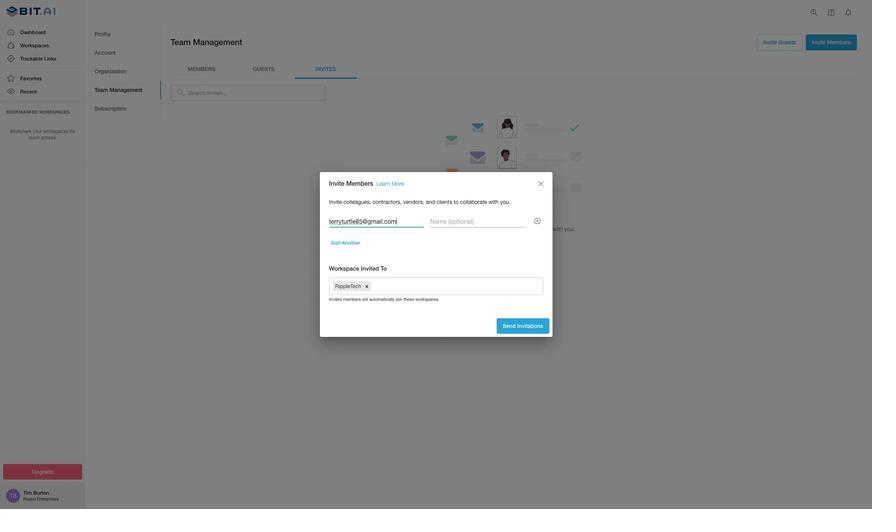 Task type: vqa. For each thing, say whether or not it's contained in the screenshot.
tab list
yes



Task type: describe. For each thing, give the bounding box(es) containing it.
0 vertical spatial team
[[171, 37, 191, 47]]

your for invite
[[468, 226, 479, 232]]

workspaces.
[[416, 297, 440, 302]]

for
[[70, 129, 75, 134]]

1 horizontal spatial team management
[[171, 37, 243, 47]]

1 horizontal spatial management
[[193, 37, 243, 47]]

trackable links
[[20, 55, 56, 62]]

invite for invite guests
[[764, 39, 778, 45]]

subscription
[[95, 105, 127, 112]]

workspaces
[[43, 129, 68, 134]]

upgrade
[[32, 469, 54, 475]]

Search Invites... search field
[[189, 85, 326, 101]]

profile link
[[85, 25, 161, 43]]

dashboard button
[[0, 25, 85, 39]]

invites button
[[295, 60, 357, 79]]

invite for invite members learn more
[[329, 180, 345, 187]]

send invitations
[[503, 323, 544, 329]]

invite guests
[[764, 39, 797, 45]]

add another button
[[329, 237, 363, 249]]

trackable
[[20, 55, 43, 62]]

vendors,
[[404, 199, 425, 205]]

subscription link
[[85, 99, 161, 118]]

workspaces
[[39, 109, 69, 114]]

invitations
[[518, 323, 544, 329]]

rippletech
[[336, 283, 362, 290]]

add another
[[331, 240, 361, 246]]

account link
[[85, 43, 161, 62]]

recent button
[[0, 85, 85, 98]]

invite for invite colleagues, contractors, vendors, and clients to collaborate with you.
[[329, 199, 342, 205]]

contractors,
[[373, 199, 402, 205]]

quick
[[28, 135, 40, 141]]

members
[[188, 66, 216, 72]]

no invites found.
[[489, 211, 539, 219]]

bookmark
[[10, 129, 32, 134]]

tim burton rogue enterprises
[[23, 490, 58, 502]]

organization
[[95, 68, 127, 74]]

your for bookmark
[[33, 129, 42, 134]]

Name (optional) text field
[[431, 216, 526, 228]]

profile
[[95, 31, 111, 37]]

favorites
[[20, 75, 42, 82]]

will
[[362, 297, 368, 302]]

tim
[[23, 490, 32, 497]]

1 vertical spatial team
[[95, 86, 108, 93]]

tab list containing profile
[[85, 25, 161, 118]]

tb
[[10, 493, 17, 500]]

add
[[331, 240, 341, 246]]

bookmarked workspaces
[[6, 109, 69, 114]]

members button
[[171, 60, 233, 79]]

recent
[[20, 89, 37, 95]]

1 vertical spatial team management
[[95, 86, 143, 93]]

send
[[503, 323, 516, 329]]

invite members button
[[807, 35, 858, 50]]



Task type: locate. For each thing, give the bounding box(es) containing it.
1 horizontal spatial with
[[553, 226, 563, 232]]

with inside "invite members" dialog
[[489, 199, 499, 205]]

learn more link
[[377, 181, 405, 187]]

management
[[193, 37, 243, 47], [110, 86, 143, 93]]

invite up colleagues,
[[329, 180, 345, 187]]

invites
[[316, 66, 336, 72]]

1 vertical spatial your
[[468, 226, 479, 232]]

these
[[404, 297, 415, 302]]

workspaces
[[20, 42, 49, 48]]

trackable links button
[[0, 52, 85, 65]]

automatically
[[370, 297, 395, 302]]

favorites button
[[0, 72, 85, 85]]

invite for invite members
[[813, 39, 826, 45]]

0 horizontal spatial members
[[343, 297, 361, 302]]

management down organization link
[[110, 86, 143, 93]]

1 vertical spatial invited
[[329, 297, 342, 302]]

0 horizontal spatial to
[[454, 199, 459, 205]]

dashboard
[[20, 29, 46, 35]]

workspace invited to
[[329, 265, 387, 272]]

bookmarked
[[6, 109, 38, 114]]

collaborate inside "invite members" dialog
[[460, 199, 488, 205]]

0 horizontal spatial team management
[[95, 86, 143, 93]]

0 vertical spatial members
[[828, 39, 852, 45]]

members inside button
[[828, 39, 852, 45]]

0 vertical spatial to
[[454, 199, 459, 205]]

workspace
[[329, 265, 360, 272]]

invite left guests
[[764, 39, 778, 45]]

members down invites
[[494, 226, 517, 232]]

guests
[[253, 66, 275, 72]]

members left the will at the bottom
[[343, 297, 361, 302]]

members for invite members learn more
[[347, 180, 374, 187]]

0 horizontal spatial invited
[[329, 297, 342, 302]]

with left 'you.'
[[489, 199, 499, 205]]

1 horizontal spatial members
[[828, 39, 852, 45]]

invite
[[764, 39, 778, 45], [813, 39, 826, 45], [329, 180, 345, 187], [329, 199, 342, 205], [454, 226, 467, 232]]

0 vertical spatial members
[[494, 226, 517, 232]]

invited left the to
[[361, 265, 379, 272]]

access.
[[41, 135, 57, 141]]

you!
[[565, 226, 575, 232]]

0 horizontal spatial with
[[489, 199, 499, 205]]

invited
[[361, 265, 379, 272], [329, 297, 342, 302]]

with
[[489, 199, 499, 205], [553, 226, 563, 232]]

tab list containing members
[[171, 60, 858, 79]]

organization link
[[85, 62, 161, 81]]

invite for invite your team members to collaborate with you!
[[454, 226, 467, 232]]

0 horizontal spatial members
[[347, 180, 374, 187]]

0 vertical spatial invited
[[361, 265, 379, 272]]

found.
[[519, 211, 539, 219]]

collaborate
[[460, 199, 488, 205], [525, 226, 552, 232]]

members
[[494, 226, 517, 232], [343, 297, 361, 302]]

to
[[454, 199, 459, 205], [518, 226, 523, 232]]

invite your team members to collaborate with you!
[[454, 226, 575, 232]]

workspaces button
[[0, 39, 85, 52]]

0 horizontal spatial tab list
[[85, 25, 161, 118]]

invites
[[499, 211, 518, 219]]

management up members
[[193, 37, 243, 47]]

1 vertical spatial collaborate
[[525, 226, 552, 232]]

1 horizontal spatial invited
[[361, 265, 379, 272]]

0 vertical spatial management
[[193, 37, 243, 47]]

team management
[[171, 37, 243, 47], [95, 86, 143, 93]]

your left team
[[468, 226, 479, 232]]

another
[[342, 240, 361, 246]]

join
[[396, 297, 403, 302]]

1 horizontal spatial to
[[518, 226, 523, 232]]

team management up members
[[171, 37, 243, 47]]

account
[[95, 49, 116, 56]]

bookmark your workspaces for quick access.
[[10, 129, 75, 141]]

to down no invites found.
[[518, 226, 523, 232]]

1 horizontal spatial team
[[171, 37, 191, 47]]

1 vertical spatial management
[[110, 86, 143, 93]]

0 horizontal spatial management
[[110, 86, 143, 93]]

your inside bookmark your workspaces for quick access.
[[33, 129, 42, 134]]

invited down rippletech
[[329, 297, 342, 302]]

1 vertical spatial with
[[553, 226, 563, 232]]

1 vertical spatial to
[[518, 226, 523, 232]]

rogue
[[23, 497, 36, 502]]

Email Address text field
[[329, 216, 424, 228]]

links
[[44, 55, 56, 62]]

1 vertical spatial members
[[343, 297, 361, 302]]

to right clients
[[454, 199, 459, 205]]

team
[[171, 37, 191, 47], [95, 86, 108, 93]]

0 horizontal spatial team
[[95, 86, 108, 93]]

no
[[489, 211, 497, 219]]

0 horizontal spatial collaborate
[[460, 199, 488, 205]]

invite right guests
[[813, 39, 826, 45]]

1 horizontal spatial collaborate
[[525, 226, 552, 232]]

team
[[480, 226, 492, 232]]

with left you!
[[553, 226, 563, 232]]

upgrade button
[[3, 464, 82, 480]]

1 horizontal spatial your
[[468, 226, 479, 232]]

you.
[[501, 199, 511, 205]]

guests button
[[233, 60, 295, 79]]

clients
[[437, 199, 453, 205]]

to inside "invite members" dialog
[[454, 199, 459, 205]]

invite members dialog
[[320, 172, 553, 337]]

1 horizontal spatial members
[[494, 226, 517, 232]]

more
[[392, 181, 405, 187]]

collaborate up name (optional) text box
[[460, 199, 488, 205]]

team up subscription
[[95, 86, 108, 93]]

0 vertical spatial with
[[489, 199, 499, 205]]

team management link
[[85, 81, 161, 99]]

invite colleagues, contractors, vendors, and clients to collaborate with you.
[[329, 199, 511, 205]]

learn
[[377, 181, 391, 187]]

your up "quick"
[[33, 129, 42, 134]]

tab list
[[85, 25, 161, 118], [171, 60, 858, 79]]

members for invite members
[[828, 39, 852, 45]]

burton
[[33, 490, 49, 497]]

and
[[426, 199, 435, 205]]

team up members
[[171, 37, 191, 47]]

0 vertical spatial your
[[33, 129, 42, 134]]

send invitations button
[[497, 319, 550, 334]]

team management down organization link
[[95, 86, 143, 93]]

invite members learn more
[[329, 180, 405, 187]]

your
[[33, 129, 42, 134], [468, 226, 479, 232]]

invite members
[[813, 39, 852, 45]]

1 vertical spatial members
[[347, 180, 374, 187]]

members inside dialog
[[347, 180, 374, 187]]

invite guests button
[[758, 34, 804, 51]]

1 horizontal spatial tab list
[[171, 60, 858, 79]]

0 horizontal spatial your
[[33, 129, 42, 134]]

0 vertical spatial collaborate
[[460, 199, 488, 205]]

members inside dialog
[[343, 297, 361, 302]]

invite left team
[[454, 226, 467, 232]]

enterprises
[[37, 497, 58, 502]]

colleagues,
[[344, 199, 371, 205]]

0 vertical spatial team management
[[171, 37, 243, 47]]

members
[[828, 39, 852, 45], [347, 180, 374, 187]]

collaborate down found.
[[525, 226, 552, 232]]

guests
[[779, 39, 797, 45]]

invite left colleagues,
[[329, 199, 342, 205]]

to
[[381, 265, 387, 272]]

invited members will automatically join these workspaces.
[[329, 297, 440, 302]]



